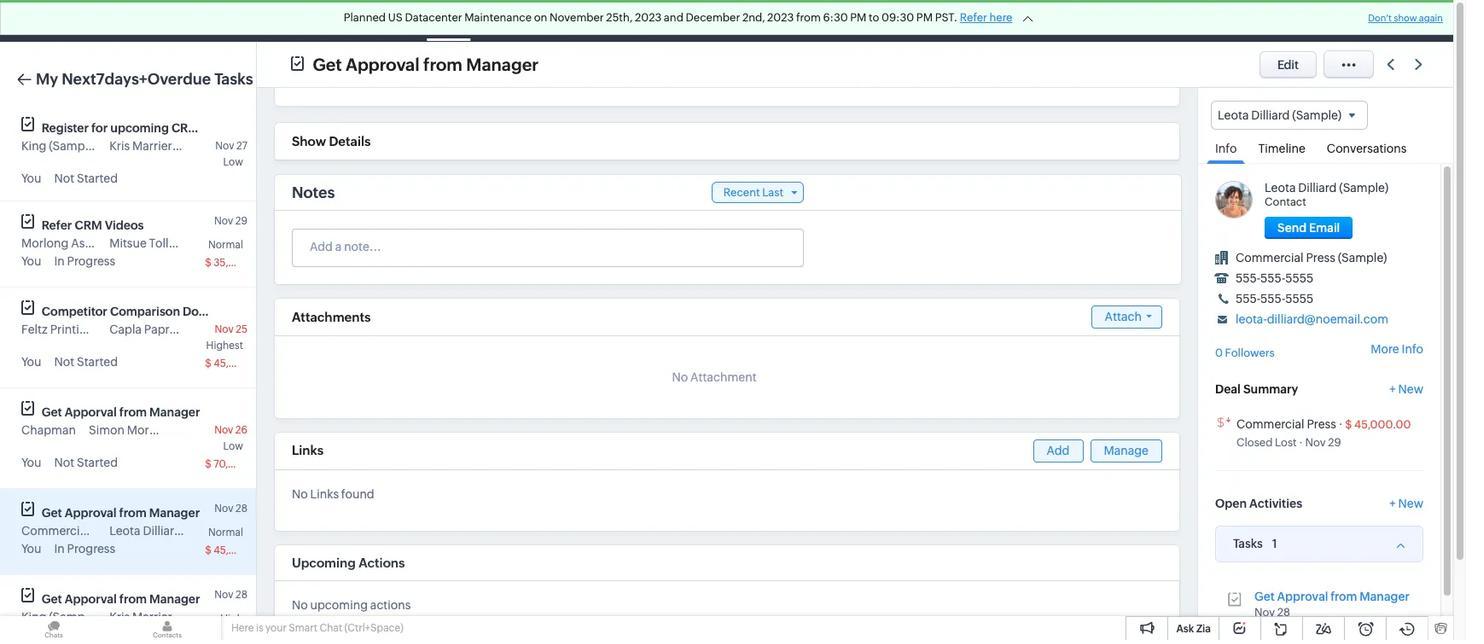 Task type: vqa. For each thing, say whether or not it's contained in the screenshot.


Task type: describe. For each thing, give the bounding box(es) containing it.
started for (sample)
[[77, 172, 118, 185]]

timeline link
[[1250, 130, 1315, 163]]

Leota Dilliard (Sample) field
[[1211, 101, 1369, 130]]

$ 35,000.00
[[205, 257, 266, 269]]

apporval for get apporval from manager
[[65, 592, 117, 606]]

nov 28 for kris marrier (sample)
[[215, 589, 248, 601]]

press for ·
[[1307, 417, 1337, 431]]

progress for associates
[[67, 254, 115, 268]]

1 vertical spatial tasks
[[214, 70, 253, 88]]

commercial press (sample)
[[1236, 251, 1388, 265]]

deals link
[[362, 0, 420, 41]]

1 horizontal spatial tasks
[[434, 14, 464, 28]]

service
[[96, 323, 138, 336]]

get approval from manager nov 28
[[1255, 590, 1410, 619]]

here
[[231, 622, 254, 634]]

leota dilliard (sample) inside leota dilliard (sample) field
[[1218, 108, 1342, 122]]

commercial press link
[[1237, 417, 1337, 431]]

king for register for upcoming crm webinars
[[21, 139, 47, 153]]

nov inside "register for upcoming crm webinars nov 27"
[[215, 140, 234, 152]]

low for kris marrier (sample)
[[223, 156, 243, 168]]

projects link
[[911, 0, 984, 41]]

upgrade
[[1065, 21, 1114, 33]]

feltz printing service
[[21, 323, 138, 336]]

zia
[[1197, 623, 1211, 635]]

on
[[534, 11, 548, 24]]

again
[[1420, 13, 1444, 23]]

upcoming actions
[[292, 556, 405, 570]]

high
[[220, 613, 243, 625]]

dilliard inside leota dilliard (sample) contact
[[1299, 181, 1337, 195]]

1 + from the top
[[1390, 382, 1396, 396]]

contacts image
[[114, 616, 221, 640]]

no links found
[[292, 487, 375, 501]]

2 vertical spatial leota
[[109, 524, 141, 538]]

simon
[[89, 423, 125, 437]]

mitsue tollner (sample)
[[109, 236, 239, 250]]

my next7days+overdue tasks
[[36, 70, 253, 88]]

attach
[[1105, 310, 1142, 324]]

next7days+overdue
[[62, 70, 211, 88]]

1 horizontal spatial get approval from manager
[[313, 54, 539, 74]]

marrier for register for upcoming crm webinars
[[132, 139, 172, 153]]

progress for press
[[67, 542, 115, 556]]

more
[[1371, 343, 1400, 356]]

2 vertical spatial dilliard
[[143, 524, 182, 538]]

summary
[[1244, 382, 1299, 396]]

(sample) down webinars
[[175, 139, 224, 153]]

don't show again link
[[1369, 13, 1444, 23]]

search element
[[1195, 0, 1230, 42]]

edit
[[1278, 58, 1299, 71]]

register for upcoming crm webinars nov 27
[[42, 121, 255, 152]]

45,000.00 inside commercial press · $ 45,000.00 closed lost · nov 29
[[1355, 418, 1411, 431]]

upcoming inside "register for upcoming crm webinars nov 27"
[[110, 121, 169, 135]]

details
[[329, 134, 371, 149]]

more info link
[[1371, 343, 1424, 356]]

$ inside commercial press · $ 45,000.00 closed lost · nov 29
[[1346, 418, 1353, 431]]

manage link
[[1091, 440, 1163, 463]]

+ new link
[[1390, 382, 1424, 404]]

chat
[[320, 622, 342, 634]]

from inside get approval from manager nov 28
[[1331, 590, 1358, 603]]

signals image
[[1240, 14, 1252, 28]]

no for links
[[292, 487, 308, 501]]

$ for mitsue tollner (sample)
[[205, 257, 212, 269]]

you for commercial press
[[21, 542, 41, 556]]

1 vertical spatial upcoming
[[310, 598, 368, 612]]

your
[[266, 622, 287, 634]]

2 + new from the top
[[1390, 497, 1424, 510]]

datacenter
[[405, 11, 462, 24]]

2 vertical spatial crm
[[75, 219, 102, 232]]

november
[[550, 11, 604, 24]]

don't
[[1369, 13, 1392, 23]]

nov up $ 35,000.00
[[214, 215, 233, 227]]

chats image
[[0, 616, 108, 640]]

maintenance
[[465, 11, 532, 24]]

09:30
[[882, 11, 914, 24]]

recent
[[724, 186, 760, 199]]

apporval for get apporval from manager nov 26
[[65, 406, 117, 419]]

kris marrier (sample) for register for upcoming crm webinars
[[109, 139, 224, 153]]

capla paprocki (sample)
[[109, 323, 244, 336]]

add link
[[1033, 440, 1084, 463]]

projects
[[925, 14, 970, 28]]

nov inside the 'get apporval from manager nov 26'
[[214, 424, 233, 436]]

(sample) down $ 70,000.00
[[184, 524, 233, 538]]

1 vertical spatial info
[[1402, 343, 1424, 356]]

not started for (sample)
[[54, 172, 118, 185]]

enterprise-
[[1051, 8, 1107, 20]]

morlong associates
[[21, 236, 131, 250]]

$ for simon morasca (sample)
[[205, 458, 212, 470]]

not for (sample)
[[54, 172, 74, 185]]

commercial press · $ 45,000.00 closed lost · nov 29
[[1237, 417, 1411, 449]]

activities
[[1250, 497, 1303, 510]]

nov down $ 70,000.00
[[215, 503, 234, 515]]

commercial press (sample) link
[[1236, 251, 1388, 265]]

leota dilliard (sample) link
[[1265, 181, 1389, 195]]

ask
[[1177, 623, 1195, 635]]

in for morlong
[[54, 254, 65, 268]]

leota-
[[1236, 313, 1268, 326]]

services link
[[837, 0, 911, 41]]

webinars
[[202, 121, 255, 135]]

signals element
[[1230, 0, 1263, 42]]

kris for get apporval from manager
[[109, 610, 130, 624]]

get down 'accounts' 'link'
[[313, 54, 342, 74]]

tasks link
[[420, 0, 477, 41]]

add
[[1047, 444, 1070, 458]]

1
[[1273, 537, 1278, 550]]

0 horizontal spatial approval
[[65, 506, 117, 520]]

2 vertical spatial tasks
[[1234, 537, 1263, 551]]

2 2023 from the left
[[768, 11, 794, 24]]

edit button
[[1260, 51, 1317, 78]]

upcoming
[[292, 556, 356, 570]]

1 vertical spatial links
[[310, 487, 339, 501]]

deal summary
[[1216, 382, 1299, 396]]

leota inside leota dilliard (sample) field
[[1218, 108, 1249, 122]]

competitor comparison document nov 25
[[42, 305, 248, 336]]

get inside the 'get apporval from manager nov 26'
[[42, 406, 62, 419]]

1 vertical spatial get approval from manager
[[42, 506, 200, 520]]

approval inside get approval from manager nov 28
[[1278, 590, 1329, 603]]

not started for printing
[[54, 355, 118, 369]]

0 vertical spatial crm
[[41, 12, 76, 30]]

marrier for get apporval from manager
[[132, 610, 172, 624]]

6:30
[[823, 11, 848, 24]]

conversations
[[1327, 142, 1407, 156]]

from inside the 'get apporval from manager nov 26'
[[119, 406, 147, 419]]

commercial for commercial press (sample)
[[1236, 251, 1304, 265]]

meetings
[[491, 14, 543, 28]]

1 horizontal spatial ·
[[1339, 417, 1343, 431]]

you for king (sample)
[[21, 172, 41, 185]]

$ for capla paprocki (sample)
[[205, 358, 212, 370]]

low for simon morasca (sample)
[[223, 441, 243, 452]]

simon morasca (sample)
[[89, 423, 226, 437]]

you for chapman
[[21, 456, 41, 470]]

26
[[235, 424, 248, 436]]

kris for register for upcoming crm webinars
[[109, 139, 130, 153]]

notes
[[292, 184, 335, 201]]

document
[[183, 305, 243, 318]]

29 inside commercial press · $ 45,000.00 closed lost · nov 29
[[1328, 436, 1342, 449]]

you for morlong associates
[[21, 254, 41, 268]]

mitsue
[[109, 236, 147, 250]]

(sample) up highest
[[195, 323, 244, 336]]

timeline
[[1259, 142, 1306, 156]]

trial
[[1107, 8, 1129, 20]]

attachments
[[292, 310, 371, 324]]

45,000.00 for leota dilliard (sample)
[[214, 545, 266, 557]]

services
[[851, 14, 898, 28]]

crm link
[[14, 12, 76, 30]]

my
[[36, 70, 58, 88]]

smart
[[289, 622, 318, 634]]

create menu image
[[1153, 0, 1195, 41]]

show
[[292, 134, 326, 149]]

(sample) inside field
[[1293, 108, 1342, 122]]

info link
[[1207, 130, 1246, 164]]

found
[[341, 487, 375, 501]]



Task type: locate. For each thing, give the bounding box(es) containing it.
get down 1
[[1255, 590, 1275, 603]]

started up refer crm videos
[[77, 172, 118, 185]]

commercial for commercial press · $ 45,000.00 closed lost · nov 29
[[1237, 417, 1305, 431]]

2 vertical spatial commercial
[[21, 524, 89, 538]]

0 vertical spatial press
[[1307, 251, 1336, 265]]

2023 left and
[[635, 11, 662, 24]]

analytics
[[695, 14, 746, 28]]

1 not started from the top
[[54, 172, 118, 185]]

not down chapman
[[54, 456, 74, 470]]

1 vertical spatial ·
[[1300, 436, 1303, 449]]

reports link
[[611, 0, 682, 41]]

(sample)
[[1293, 108, 1342, 122], [49, 139, 98, 153], [175, 139, 224, 153], [1340, 181, 1389, 195], [189, 236, 239, 250], [1338, 251, 1388, 265], [195, 323, 244, 336], [177, 423, 226, 437], [184, 524, 233, 538], [49, 610, 98, 624], [175, 610, 224, 624]]

not for printing
[[54, 355, 74, 369]]

0 followers
[[1216, 347, 1275, 360]]

deals
[[376, 14, 406, 28]]

links
[[292, 443, 324, 458], [310, 487, 339, 501]]

1 vertical spatial approval
[[65, 506, 117, 520]]

king (sample) for get apporval from manager
[[21, 610, 98, 624]]

leota dilliard (sample) up get apporval from manager
[[109, 524, 233, 538]]

not
[[54, 172, 74, 185], [54, 355, 74, 369], [54, 456, 74, 470]]

1 horizontal spatial info
[[1402, 343, 1424, 356]]

press inside commercial press · $ 45,000.00 closed lost · nov 29
[[1307, 417, 1337, 431]]

0 vertical spatial $ 45,000.00
[[205, 358, 266, 370]]

king for get apporval from manager
[[21, 610, 47, 624]]

0 horizontal spatial dilliard
[[143, 524, 182, 538]]

3 you from the top
[[21, 355, 41, 369]]

1 vertical spatial king (sample)
[[21, 610, 98, 624]]

in down commercial press
[[54, 542, 65, 556]]

1 2023 from the left
[[635, 11, 662, 24]]

0 vertical spatial + new
[[1390, 382, 1424, 396]]

1 vertical spatial 28
[[236, 589, 248, 601]]

crm inside "register for upcoming crm webinars nov 27"
[[172, 121, 199, 135]]

1 vertical spatial press
[[1307, 417, 1337, 431]]

0 vertical spatial in
[[54, 254, 65, 268]]

1 vertical spatial new
[[1399, 497, 1424, 510]]

nov up high
[[215, 589, 234, 601]]

2 not from the top
[[54, 355, 74, 369]]

(sample) down get apporval from manager
[[49, 610, 98, 624]]

0 vertical spatial commercial
[[1236, 251, 1304, 265]]

2 in from the top
[[54, 542, 65, 556]]

not started down simon
[[54, 456, 118, 470]]

0 vertical spatial marrier
[[132, 139, 172, 153]]

and
[[664, 11, 684, 24]]

marrier down get apporval from manager
[[132, 610, 172, 624]]

· right commercial press link
[[1339, 417, 1343, 431]]

started down feltz printing service
[[77, 355, 118, 369]]

not down "register"
[[54, 172, 74, 185]]

in for commercial
[[54, 542, 65, 556]]

next record image
[[1415, 59, 1427, 70]]

in down the 'morlong'
[[54, 254, 65, 268]]

in progress down commercial press
[[54, 542, 115, 556]]

is
[[256, 622, 263, 634]]

0 horizontal spatial leota dilliard (sample)
[[109, 524, 233, 538]]

4 you from the top
[[21, 456, 41, 470]]

videos
[[105, 219, 144, 232]]

555-555-5555 up leota-
[[1236, 292, 1314, 306]]

0 vertical spatial links
[[292, 443, 324, 458]]

1 vertical spatial kris
[[109, 610, 130, 624]]

1 horizontal spatial refer
[[960, 11, 988, 24]]

28 down 70,000.00
[[236, 503, 248, 515]]

started down simon
[[77, 456, 118, 470]]

1 kris from the top
[[109, 139, 130, 153]]

press
[[1307, 251, 1336, 265], [1307, 417, 1337, 431], [92, 524, 121, 538]]

28 inside get approval from manager nov 28
[[1278, 606, 1291, 619]]

$ 45,000.00 up high
[[205, 545, 266, 557]]

1 vertical spatial 29
[[1328, 436, 1342, 449]]

0 vertical spatial kris
[[109, 139, 130, 153]]

get inside get approval from manager nov 28
[[1255, 590, 1275, 603]]

2 nov 28 from the top
[[215, 589, 248, 601]]

45,000.00 down highest
[[214, 358, 266, 370]]

1 horizontal spatial approval
[[346, 54, 420, 74]]

not started up refer crm videos
[[54, 172, 118, 185]]

nov down get approval from manager link
[[1255, 606, 1276, 619]]

nov inside competitor comparison document nov 25
[[215, 324, 234, 336]]

0 vertical spatial kris marrier (sample)
[[109, 139, 224, 153]]

no for attachments
[[672, 371, 688, 384]]

0 horizontal spatial 2023
[[635, 11, 662, 24]]

27
[[236, 140, 248, 152]]

leota-dilliard@noemail.com
[[1236, 313, 1389, 326]]

king (sample) down get apporval from manager
[[21, 610, 98, 624]]

0 vertical spatial approval
[[346, 54, 420, 74]]

nov left 26
[[214, 424, 233, 436]]

0 vertical spatial 555-555-5555
[[1236, 272, 1314, 285]]

None button
[[1265, 217, 1353, 239]]

products
[[773, 14, 823, 28]]

0 vertical spatial dilliard
[[1252, 108, 1290, 122]]

apporval up chats image
[[65, 592, 117, 606]]

1 vertical spatial commercial
[[1237, 417, 1305, 431]]

(sample) up timeline link at the top right
[[1293, 108, 1342, 122]]

normal up $ 35,000.00
[[208, 239, 243, 251]]

king (sample)
[[21, 139, 98, 153], [21, 610, 98, 624]]

dilliard
[[1252, 108, 1290, 122], [1299, 181, 1337, 195], [143, 524, 182, 538]]

dilliard inside field
[[1252, 108, 1290, 122]]

apporval up simon
[[65, 406, 117, 419]]

1 new from the top
[[1399, 382, 1424, 396]]

crm up my
[[41, 12, 76, 30]]

0 vertical spatial nov 28
[[215, 503, 248, 515]]

calls link
[[556, 0, 611, 41]]

$ 70,000.00
[[205, 458, 265, 470]]

1 horizontal spatial dilliard
[[1252, 108, 1290, 122]]

+ new
[[1390, 382, 1424, 396], [1390, 497, 1424, 510]]

not started down feltz printing service
[[54, 355, 118, 369]]

you down commercial press
[[21, 542, 41, 556]]

2 marrier from the top
[[132, 610, 172, 624]]

press for (sample)
[[1307, 251, 1336, 265]]

0 vertical spatial no
[[672, 371, 688, 384]]

dilliard@noemail.com
[[1268, 313, 1389, 326]]

1 + new from the top
[[1390, 382, 1424, 396]]

1 in from the top
[[54, 254, 65, 268]]

(sample) down conversations
[[1340, 181, 1389, 195]]

reports
[[624, 14, 668, 28]]

1 vertical spatial in
[[54, 542, 65, 556]]

show details link
[[292, 134, 371, 149]]

you up the 'morlong'
[[21, 172, 41, 185]]

0 vertical spatial 29
[[235, 215, 248, 227]]

2 horizontal spatial approval
[[1278, 590, 1329, 603]]

2 $ 45,000.00 from the top
[[205, 545, 266, 557]]

2 normal from the top
[[208, 527, 243, 539]]

2 new from the top
[[1399, 497, 1424, 510]]

apporval inside the 'get apporval from manager nov 26'
[[65, 406, 117, 419]]

1 apporval from the top
[[65, 406, 117, 419]]

0 vertical spatial not started
[[54, 172, 118, 185]]

get up chats image
[[42, 592, 62, 606]]

meetings link
[[477, 0, 556, 41]]

5555
[[1286, 272, 1314, 285], [1286, 292, 1314, 306]]

competitor
[[42, 305, 107, 318]]

1 you from the top
[[21, 172, 41, 185]]

0 horizontal spatial get approval from manager
[[42, 506, 200, 520]]

progress down commercial press
[[67, 542, 115, 556]]

1 vertical spatial refer
[[42, 219, 72, 232]]

29 right lost
[[1328, 436, 1342, 449]]

2 vertical spatial press
[[92, 524, 121, 538]]

info right more
[[1402, 343, 1424, 356]]

leota dilliard (sample) up timeline link at the top right
[[1218, 108, 1342, 122]]

28 down get approval from manager link
[[1278, 606, 1291, 619]]

2 king from the top
[[21, 610, 47, 624]]

more info
[[1371, 343, 1424, 356]]

approval down "deals" link
[[346, 54, 420, 74]]

2 555-555-5555 from the top
[[1236, 292, 1314, 306]]

0 vertical spatial normal
[[208, 239, 243, 251]]

2 apporval from the top
[[65, 592, 117, 606]]

links up no links found
[[292, 443, 324, 458]]

0 vertical spatial 5555
[[1286, 272, 1314, 285]]

0 horizontal spatial 29
[[235, 215, 248, 227]]

apporval
[[65, 406, 117, 419], [65, 592, 117, 606]]

2 you from the top
[[21, 254, 41, 268]]

28
[[236, 503, 248, 515], [236, 589, 248, 601], [1278, 606, 1291, 619]]

show details
[[292, 134, 371, 149]]

2 vertical spatial not started
[[54, 456, 118, 470]]

2 vertical spatial 28
[[1278, 606, 1291, 619]]

you down the 'morlong'
[[21, 254, 41, 268]]

35,000.00
[[214, 257, 266, 269]]

Add a note... field
[[293, 238, 802, 255]]

crm left webinars
[[172, 121, 199, 135]]

get approval from manager up commercial press
[[42, 506, 200, 520]]

0 horizontal spatial leota
[[109, 524, 141, 538]]

28 for kris marrier (sample)
[[236, 589, 248, 601]]

$ for leota dilliard (sample)
[[205, 545, 212, 557]]

manager inside the 'get apporval from manager nov 26'
[[149, 406, 200, 419]]

nov up highest
[[215, 324, 234, 336]]

0 vertical spatial leota
[[1218, 108, 1249, 122]]

1 vertical spatial leota dilliard (sample)
[[109, 524, 233, 538]]

1 horizontal spatial 2023
[[768, 11, 794, 24]]

5555 up leota-dilliard@noemail.com
[[1286, 292, 1314, 306]]

1 normal from the top
[[208, 239, 243, 251]]

feltz
[[21, 323, 48, 336]]

manager
[[466, 54, 539, 74], [149, 406, 200, 419], [149, 506, 200, 520], [1360, 590, 1410, 603], [149, 592, 200, 606]]

nov right lost
[[1306, 436, 1326, 449]]

calls
[[570, 14, 597, 28]]

december
[[686, 11, 740, 24]]

marrier down the my next7days+overdue tasks
[[132, 139, 172, 153]]

2 in progress from the top
[[54, 542, 115, 556]]

normal for mitsue tollner (sample)
[[208, 239, 243, 251]]

(sample) down "register"
[[49, 139, 98, 153]]

morasca
[[127, 423, 174, 437]]

pst.
[[935, 11, 958, 24]]

1 in progress from the top
[[54, 254, 115, 268]]

refer here link
[[960, 11, 1013, 24]]

upcoming
[[110, 121, 169, 135], [310, 598, 368, 612]]

attach link
[[1092, 306, 1163, 329]]

1 vertical spatial kris marrier (sample)
[[109, 610, 224, 624]]

chapman
[[21, 423, 76, 437]]

2 started from the top
[[77, 355, 118, 369]]

$ 45,000.00 down highest
[[205, 358, 266, 370]]

1 vertical spatial low
[[223, 441, 243, 452]]

1 vertical spatial 45,000.00
[[1355, 418, 1411, 431]]

here is your smart chat (ctrl+space)
[[231, 622, 404, 634]]

1 vertical spatial nov 28
[[215, 589, 248, 601]]

nov inside commercial press · $ 45,000.00 closed lost · nov 29
[[1306, 436, 1326, 449]]

2 5555 from the top
[[1286, 292, 1314, 306]]

1 progress from the top
[[67, 254, 115, 268]]

approval up commercial press
[[65, 506, 117, 520]]

1 vertical spatial in progress
[[54, 542, 115, 556]]

info
[[1216, 142, 1237, 156], [1402, 343, 1424, 356]]

1 5555 from the top
[[1286, 272, 1314, 285]]

register
[[42, 121, 89, 135]]

you for feltz printing service
[[21, 355, 41, 369]]

2 kris marrier (sample) from the top
[[109, 610, 224, 624]]

2 horizontal spatial leota
[[1265, 181, 1296, 195]]

0 horizontal spatial refer
[[42, 219, 72, 232]]

low down 27
[[223, 156, 243, 168]]

3 not from the top
[[54, 456, 74, 470]]

leota inside leota dilliard (sample) contact
[[1265, 181, 1296, 195]]

for
[[91, 121, 108, 135]]

· right lost
[[1300, 436, 1303, 449]]

25
[[236, 324, 248, 336]]

nov 28 for leota dilliard (sample)
[[215, 503, 248, 515]]

0 vertical spatial info
[[1216, 142, 1237, 156]]

actions
[[359, 556, 405, 570]]

you down chapman
[[21, 456, 41, 470]]

refer right pst.
[[960, 11, 988, 24]]

pm
[[850, 11, 867, 24], [917, 11, 933, 24]]

kris marrier (sample) down get apporval from manager
[[109, 610, 224, 624]]

accounts link
[[282, 0, 362, 41]]

1 horizontal spatial leota
[[1218, 108, 1249, 122]]

no up 'smart'
[[292, 598, 308, 612]]

you down the feltz
[[21, 355, 41, 369]]

enterprise-trial upgrade
[[1051, 8, 1129, 33]]

45,000.00 up high
[[214, 545, 266, 557]]

0 vertical spatial king (sample)
[[21, 139, 98, 153]]

2 + from the top
[[1390, 497, 1396, 510]]

leota up info link
[[1218, 108, 1249, 122]]

1 low from the top
[[223, 156, 243, 168]]

$ 45,000.00 for leota dilliard (sample)
[[205, 545, 266, 557]]

3 not started from the top
[[54, 456, 118, 470]]

crm up associates at left
[[75, 219, 102, 232]]

open activities
[[1216, 497, 1303, 510]]

1 vertical spatial crm
[[172, 121, 199, 135]]

comparison
[[110, 305, 180, 318]]

1 not from the top
[[54, 172, 74, 185]]

0 vertical spatial 28
[[236, 503, 248, 515]]

2023 right 2nd,
[[768, 11, 794, 24]]

kris down next7days+overdue
[[109, 139, 130, 153]]

commercial press
[[21, 524, 121, 538]]

1 vertical spatial leota
[[1265, 181, 1296, 195]]

followers
[[1226, 347, 1275, 360]]

0 vertical spatial get approval from manager
[[313, 54, 539, 74]]

1 vertical spatial normal
[[208, 527, 243, 539]]

ask zia
[[1177, 623, 1211, 635]]

2 pm from the left
[[917, 11, 933, 24]]

0 vertical spatial progress
[[67, 254, 115, 268]]

1 555-555-5555 from the top
[[1236, 272, 1314, 285]]

no left found
[[292, 487, 308, 501]]

1 started from the top
[[77, 172, 118, 185]]

1 horizontal spatial upcoming
[[310, 598, 368, 612]]

approval down 1
[[1278, 590, 1329, 603]]

attachment
[[691, 371, 757, 384]]

us
[[388, 11, 403, 24]]

leota-dilliard@noemail.com link
[[1236, 313, 1389, 326]]

marketplace element
[[1298, 0, 1333, 41]]

2nd,
[[743, 11, 765, 24]]

paprocki
[[144, 323, 193, 336]]

2 horizontal spatial dilliard
[[1299, 181, 1337, 195]]

2 vertical spatial no
[[292, 598, 308, 612]]

started for printing
[[77, 355, 118, 369]]

3 started from the top
[[77, 456, 118, 470]]

commercial for commercial press
[[21, 524, 89, 538]]

1 king from the top
[[21, 139, 47, 153]]

tasks left 1
[[1234, 537, 1263, 551]]

actions
[[370, 598, 411, 612]]

(sample) left here
[[175, 610, 224, 624]]

get up commercial press
[[42, 506, 62, 520]]

get apporval from manager
[[42, 592, 200, 606]]

upcoming up chat on the left bottom of the page
[[310, 598, 368, 612]]

tasks left the maintenance
[[434, 14, 464, 28]]

recent last
[[724, 186, 784, 199]]

accounts
[[295, 14, 349, 28]]

no attachment
[[672, 371, 757, 384]]

in progress for associates
[[54, 254, 115, 268]]

dilliard up "contact"
[[1299, 181, 1337, 195]]

2 king (sample) from the top
[[21, 610, 98, 624]]

refer crm videos
[[42, 219, 144, 232]]

(sample) up dilliard@noemail.com on the right of page
[[1338, 251, 1388, 265]]

kris marrier (sample) down webinars
[[109, 139, 224, 153]]

contact
[[1265, 196, 1307, 208]]

1 vertical spatial not
[[54, 355, 74, 369]]

1 kris marrier (sample) from the top
[[109, 139, 224, 153]]

(sample) down the nov 29
[[189, 236, 239, 250]]

0 horizontal spatial upcoming
[[110, 121, 169, 135]]

1 vertical spatial marrier
[[132, 610, 172, 624]]

get up chapman
[[42, 406, 62, 419]]

(sample) inside leota dilliard (sample) contact
[[1340, 181, 1389, 195]]

refer up the 'morlong'
[[42, 219, 72, 232]]

king (sample) down "register"
[[21, 139, 98, 153]]

45,000.00 for capla paprocki (sample)
[[214, 358, 266, 370]]

get apporval from manager nov 26
[[42, 406, 248, 436]]

kris marrier (sample) for get apporval from manager
[[109, 610, 224, 624]]

2 kris from the top
[[109, 610, 130, 624]]

0 vertical spatial apporval
[[65, 406, 117, 419]]

0 vertical spatial ·
[[1339, 417, 1343, 431]]

refer
[[960, 11, 988, 24], [42, 219, 72, 232]]

profile image
[[1367, 0, 1415, 41]]

45,000.00 down + new link
[[1355, 418, 1411, 431]]

deal
[[1216, 382, 1241, 396]]

don't show again
[[1369, 13, 1444, 23]]

0 horizontal spatial ·
[[1300, 436, 1303, 449]]

(sample) left 26
[[177, 423, 226, 437]]

normal down $ 70,000.00
[[208, 527, 243, 539]]

leota up "contact"
[[1265, 181, 1296, 195]]

nov inside get approval from manager nov 28
[[1255, 606, 1276, 619]]

1 vertical spatial no
[[292, 487, 308, 501]]

0 vertical spatial low
[[223, 156, 243, 168]]

1 marrier from the top
[[132, 139, 172, 153]]

manager inside get approval from manager nov 28
[[1360, 590, 1410, 603]]

0 vertical spatial upcoming
[[110, 121, 169, 135]]

2 vertical spatial approval
[[1278, 590, 1329, 603]]

1 vertical spatial +
[[1390, 497, 1396, 510]]

555-
[[1236, 272, 1261, 285], [1261, 272, 1286, 285], [1236, 292, 1261, 306], [1261, 292, 1286, 306]]

1 vertical spatial 5555
[[1286, 292, 1314, 306]]

kris down get apporval from manager
[[109, 610, 130, 624]]

tasks
[[434, 14, 464, 28], [214, 70, 253, 88], [1234, 537, 1263, 551]]

leota up get apporval from manager
[[109, 524, 141, 538]]

commercial inside commercial press · $ 45,000.00 closed lost · nov 29
[[1237, 417, 1305, 431]]

0 vertical spatial leota dilliard (sample)
[[1218, 108, 1342, 122]]

2 not started from the top
[[54, 355, 118, 369]]

nov 29
[[214, 215, 248, 227]]

0
[[1216, 347, 1223, 360]]

1 $ 45,000.00 from the top
[[205, 358, 266, 370]]

in progress for press
[[54, 542, 115, 556]]

leota dilliard (sample) contact
[[1265, 181, 1389, 208]]

info left timeline
[[1216, 142, 1237, 156]]

pm left pst.
[[917, 11, 933, 24]]

tasks up webinars
[[214, 70, 253, 88]]

1 nov 28 from the top
[[215, 503, 248, 515]]

started
[[77, 172, 118, 185], [77, 355, 118, 369], [77, 456, 118, 470]]

king (sample) for register for upcoming crm webinars
[[21, 139, 98, 153]]

search image
[[1205, 14, 1220, 28]]

dilliard up get apporval from manager
[[143, 524, 182, 538]]

0 vertical spatial refer
[[960, 11, 988, 24]]

previous record image
[[1387, 59, 1395, 70]]

get approval from manager down the datacenter
[[313, 54, 539, 74]]

0 vertical spatial in progress
[[54, 254, 115, 268]]

1 vertical spatial dilliard
[[1299, 181, 1337, 195]]

0 vertical spatial not
[[54, 172, 74, 185]]

no left attachment
[[672, 371, 688, 384]]

28 up high
[[236, 589, 248, 601]]

nov left 27
[[215, 140, 234, 152]]

normal for leota dilliard (sample)
[[208, 527, 243, 539]]

1 vertical spatial apporval
[[65, 592, 117, 606]]

2 progress from the top
[[67, 542, 115, 556]]

5 you from the top
[[21, 542, 41, 556]]

5555 down commercial press (sample) link
[[1286, 272, 1314, 285]]

1 pm from the left
[[850, 11, 867, 24]]

0 vertical spatial started
[[77, 172, 118, 185]]

0 horizontal spatial tasks
[[214, 70, 253, 88]]

$ 45,000.00 for capla paprocki (sample)
[[205, 358, 266, 370]]

0 vertical spatial king
[[21, 139, 47, 153]]

show
[[1394, 13, 1418, 23]]

28 for leota dilliard (sample)
[[236, 503, 248, 515]]

1 vertical spatial king
[[21, 610, 47, 624]]

marrier
[[132, 139, 172, 153], [132, 610, 172, 624]]

1 king (sample) from the top
[[21, 139, 98, 153]]

1 horizontal spatial pm
[[917, 11, 933, 24]]

low up $ 70,000.00
[[223, 441, 243, 452]]

links left found
[[310, 487, 339, 501]]

29 up 35,000.00
[[235, 215, 248, 227]]

planned us datacenter maintenance on november 25th, 2023 and december 2nd, 2023 from 6:30 pm to 09:30 pm pst. refer here
[[344, 11, 1013, 24]]

2 low from the top
[[223, 441, 243, 452]]

not started
[[54, 172, 118, 185], [54, 355, 118, 369], [54, 456, 118, 470]]

setup element
[[1333, 0, 1367, 42]]

555-555-5555 down commercial press (sample)
[[1236, 272, 1314, 285]]

analytics link
[[682, 0, 760, 41]]



